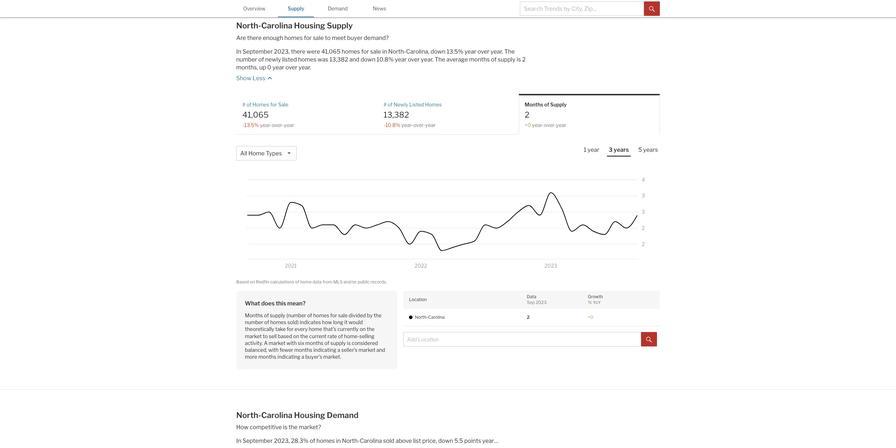 Task type: vqa. For each thing, say whether or not it's contained in the screenshot.


Task type: describe. For each thing, give the bounding box(es) containing it.
years for 3 years
[[614, 147, 629, 154]]

newly
[[394, 101, 408, 108]]

13.5% inside # of homes for sale 41,065 -13.5% year-over-year
[[244, 122, 259, 128]]

5.5
[[455, 438, 463, 445]]

redfin
[[256, 280, 269, 285]]

0 vertical spatial with
[[287, 340, 297, 346]]

show
[[236, 75, 251, 82]]

0 vertical spatial down
[[431, 48, 446, 55]]

housing for demand
[[294, 411, 325, 420]]

every
[[295, 326, 308, 333]]

overview
[[243, 5, 265, 12]]

for inside # of homes for sale 41,065 -13.5% year-over-year
[[270, 101, 277, 108]]

based
[[236, 280, 249, 285]]

1 vertical spatial with
[[269, 347, 279, 353]]

1 year
[[584, 147, 600, 154]]

0 vertical spatial the
[[505, 48, 515, 55]]

carolina for north-carolina housing demand
[[261, 411, 293, 420]]

1 vertical spatial market
[[269, 340, 286, 346]]

how
[[322, 319, 332, 326]]

average
[[447, 56, 468, 63]]

submit search image for add location search box on the bottom of the page
[[646, 337, 652, 343]]

divided
[[349, 313, 366, 319]]

3 years button
[[607, 146, 631, 157]]

13,382 inside in september 2023, there were 41,065 homes for sale in north-carolina, down 13.5% year over year. the number of newly listed homes was 13,382 and down 10.8% year over year. the average months of supply is 2 months, up 0 year over year.
[[330, 56, 348, 63]]

0 vertical spatial there
[[247, 34, 262, 41]]

were
[[307, 48, 320, 55]]

years for 5 years
[[644, 147, 658, 154]]

calculations
[[270, 280, 294, 285]]

year inside # of newly listed homes 13,382 -10.8% year-over-year
[[426, 122, 436, 128]]

homes up how
[[313, 313, 329, 319]]

homes down the buyer
[[342, 48, 360, 55]]

# for 41,065
[[242, 101, 246, 108]]

months down six
[[294, 347, 312, 353]]

1 horizontal spatial over
[[408, 56, 420, 63]]

meet
[[332, 34, 346, 41]]

41,065 for -
[[242, 110, 269, 119]]

0 vertical spatial a
[[338, 347, 340, 353]]

it
[[345, 319, 348, 326]]

1 horizontal spatial on
[[293, 333, 299, 339]]

six
[[298, 340, 304, 346]]

0 vertical spatial over
[[478, 48, 490, 55]]

north- for north-carolina housing demand
[[236, 411, 261, 420]]

1 vertical spatial a
[[302, 354, 304, 360]]

2 vertical spatial 2
[[527, 315, 530, 320]]

# of homes for sale 41,065 -13.5% year-over-year
[[242, 101, 294, 128]]

1 vertical spatial down
[[361, 56, 376, 63]]

what does this mean?
[[245, 300, 306, 307]]

enough
[[263, 34, 283, 41]]

was
[[318, 56, 328, 63]]

demand inside "link"
[[328, 5, 348, 12]]

of inside # of homes for sale 41,065 -13.5% year-over-year
[[247, 101, 251, 108]]

2 horizontal spatial on
[[360, 326, 366, 333]]

2023
[[536, 300, 547, 306]]

28.3%
[[291, 438, 309, 445]]

demand link
[[320, 0, 356, 16]]

1 horizontal spatial +0
[[588, 315, 594, 320]]

2 inside in september 2023, there were 41,065 homes for sale in north-carolina, down 13.5% year over year. the number of newly listed homes was 13,382 and down 10.8% year over year. the average months of supply is 2 months, up 0 year over year.
[[522, 56, 526, 63]]

1 horizontal spatial year.
[[421, 56, 434, 63]]

listed
[[410, 101, 424, 108]]

there inside in september 2023, there were 41,065 homes for sale in north-carolina, down 13.5% year over year. the number of newly listed homes was 13,382 and down 10.8% year over year. the average months of supply is 2 months, up 0 year over year.
[[291, 48, 306, 55]]

in september 2023, 28.3% of homes in north-carolina sold above list price, down 5.5 points year …
[[236, 438, 499, 445]]

home inside months of supply (number of homes for sale divided by the number of homes sold) indicates how long it would theoretically take for every home that's currently on the market to sell based on the current rate of home-selling activity. a market with six months of supply is considered balanced, with fewer months indicating a seller's market and more months indicating a buyer's market.
[[309, 326, 322, 333]]

would
[[349, 319, 363, 326]]

year inside months of supply 2 +0 year-over-year
[[556, 122, 567, 128]]

1 vertical spatial the
[[435, 56, 445, 63]]

2 vertical spatial market
[[359, 347, 376, 353]]

north-carolina housing demand
[[236, 411, 359, 420]]

0 vertical spatial to
[[325, 34, 331, 41]]

rate
[[328, 333, 337, 339]]

0 vertical spatial sale
[[313, 34, 324, 41]]

supply link
[[278, 0, 314, 16]]

buyer's
[[306, 354, 322, 360]]

news
[[373, 5, 386, 12]]

are
[[236, 34, 246, 41]]

balanced,
[[245, 347, 267, 353]]

market?
[[299, 424, 321, 431]]

north- for north-carolina
[[415, 315, 428, 320]]

supply inside "link"
[[288, 5, 304, 12]]

sold)
[[287, 319, 299, 326]]

5 years
[[639, 147, 658, 154]]

by
[[367, 313, 373, 319]]

2023, for there
[[274, 48, 290, 55]]

competitive
[[250, 424, 282, 431]]

months,
[[236, 64, 258, 71]]

(number
[[287, 313, 306, 319]]

for up long
[[330, 313, 337, 319]]

types
[[266, 150, 282, 157]]

fewer
[[280, 347, 293, 353]]

2 vertical spatial year.
[[299, 64, 311, 71]]

and/or
[[344, 280, 357, 285]]

Add Location search field
[[403, 333, 641, 347]]

home-
[[344, 333, 360, 339]]

# for 13,382
[[384, 101, 387, 108]]

records.
[[371, 280, 387, 285]]

the right by
[[374, 313, 382, 319]]

in for in september 2023, there were 41,065 homes for sale in north-carolina, down 13.5% year over year. the number of newly listed homes was 13,382 and down 10.8% year over year. the average months of supply is 2 months, up 0 year over year.
[[236, 48, 241, 55]]

13,382 inside # of newly listed homes 13,382 -10.8% year-over-year
[[384, 110, 409, 119]]

10.8% inside # of newly listed homes 13,382 -10.8% year-over-year
[[386, 122, 401, 128]]

what
[[245, 300, 260, 307]]

take
[[275, 326, 286, 333]]

a
[[264, 340, 268, 346]]

for up were
[[304, 34, 312, 41]]

growth
[[588, 294, 603, 300]]

overview link
[[236, 0, 272, 16]]

and inside in september 2023, there were 41,065 homes for sale in north-carolina, down 13.5% year over year. the number of newly listed homes was 13,382 and down 10.8% year over year. the average months of supply is 2 months, up 0 year over year.
[[350, 56, 360, 63]]

over- inside months of supply 2 +0 year-over-year
[[544, 122, 556, 128]]

months of supply (number of homes for sale divided by the number of homes sold) indicates how long it would theoretically take for every home that's currently on the market to sell based on the current rate of home-selling activity. a market with six months of supply is considered balanced, with fewer months indicating a seller's market and more months indicating a buyer's market.
[[245, 313, 385, 360]]

list
[[413, 438, 421, 445]]

home
[[249, 150, 265, 157]]

sale
[[278, 101, 288, 108]]

is inside months of supply (number of homes for sale divided by the number of homes sold) indicates how long it would theoretically take for every home that's currently on the market to sell based on the current rate of home-selling activity. a market with six months of supply is considered balanced, with fewer months indicating a seller's market and more months indicating a buyer's market.
[[347, 340, 351, 346]]

buyer
[[347, 34, 363, 41]]

all home types
[[240, 150, 282, 157]]

news link
[[362, 0, 398, 16]]

mean?
[[287, 300, 306, 307]]

north- inside in september 2023, there were 41,065 homes for sale in north-carolina, down 13.5% year over year. the number of newly listed homes was 13,382 and down 10.8% year over year. the average months of supply is 2 months, up 0 year over year.
[[388, 48, 406, 55]]

1 vertical spatial supply
[[327, 21, 353, 30]]

north-carolina
[[415, 315, 445, 320]]

all
[[240, 150, 247, 157]]

2 horizontal spatial year.
[[491, 48, 503, 55]]

1 vertical spatial indicating
[[278, 354, 301, 360]]

0 horizontal spatial is
[[283, 424, 288, 431]]

carolina for north-carolina
[[428, 315, 445, 320]]

0
[[267, 64, 271, 71]]

sell
[[269, 333, 277, 339]]

carolina for north-carolina housing supply
[[261, 21, 293, 30]]

data
[[527, 294, 537, 300]]



Task type: locate. For each thing, give the bounding box(es) containing it.
number up theoretically
[[245, 319, 263, 326]]

in
[[236, 48, 241, 55], [236, 438, 241, 445]]

homes down the market?
[[317, 438, 335, 445]]

demand up in september 2023, 28.3% of homes in north-carolina sold above list price, down 5.5 points year …
[[327, 411, 359, 420]]

on up selling
[[360, 326, 366, 333]]

1 vertical spatial home
[[309, 326, 322, 333]]

september for in september 2023, there were 41,065 homes for sale in north-carolina, down 13.5% year over year. the number of newly listed homes was 13,382 and down 10.8% year over year. the average months of supply is 2 months, up 0 year over year.
[[243, 48, 273, 55]]

september down competitive
[[243, 438, 273, 445]]

in for in september 2023, 28.3% of homes in north-carolina sold above list price, down 5.5 points year …
[[236, 438, 241, 445]]

over- inside # of newly listed homes 13,382 -10.8% year-over-year
[[414, 122, 426, 128]]

1 vertical spatial months
[[245, 313, 263, 319]]

homes right listed
[[425, 101, 442, 108]]

0 horizontal spatial and
[[350, 56, 360, 63]]

number inside in september 2023, there were 41,065 homes for sale in north-carolina, down 13.5% year over year. the number of newly listed homes was 13,382 and down 10.8% year over year. the average months of supply is 2 months, up 0 year over year.
[[236, 56, 257, 63]]

show less link
[[236, 71, 533, 82]]

0 vertical spatial 13.5%
[[447, 48, 464, 55]]

and inside months of supply (number of homes for sale divided by the number of homes sold) indicates how long it would theoretically take for every home that's currently on the market to sell based on the current rate of home-selling activity. a market with six months of supply is considered balanced, with fewer months indicating a seller's market and more months indicating a buyer's market.
[[377, 347, 385, 353]]

1 vertical spatial there
[[291, 48, 306, 55]]

2 homes from the left
[[425, 101, 442, 108]]

location
[[409, 297, 427, 303]]

0 vertical spatial 2
[[522, 56, 526, 63]]

the
[[374, 313, 382, 319], [367, 326, 375, 333], [300, 333, 308, 339], [289, 424, 298, 431]]

years right 3
[[614, 147, 629, 154]]

months
[[469, 56, 490, 63], [306, 340, 324, 346], [294, 347, 312, 353], [258, 354, 276, 360]]

1 horizontal spatial and
[[377, 347, 385, 353]]

homes inside # of homes for sale 41,065 -13.5% year-over-year
[[253, 101, 269, 108]]

data
[[313, 280, 322, 285]]

0 horizontal spatial 41,065
[[242, 110, 269, 119]]

- inside # of newly listed homes 13,382 -10.8% year-over-year
[[384, 122, 386, 128]]

-
[[242, 122, 244, 128], [384, 122, 386, 128]]

housing for supply
[[294, 21, 325, 30]]

home left data
[[300, 280, 312, 285]]

indicating
[[314, 347, 337, 353], [278, 354, 301, 360]]

- for 41,065
[[242, 122, 244, 128]]

Search Trends by City, Zip... search field
[[520, 1, 644, 16]]

year
[[465, 48, 477, 55], [395, 56, 407, 63], [273, 64, 284, 71], [284, 122, 294, 128], [426, 122, 436, 128], [556, 122, 567, 128], [588, 147, 600, 154], [483, 438, 494, 445]]

%
[[588, 300, 592, 306]]

activity.
[[245, 340, 263, 346]]

0 vertical spatial supply
[[498, 56, 516, 63]]

1 horizontal spatial 41,065
[[321, 48, 341, 55]]

0 vertical spatial housing
[[294, 21, 325, 30]]

0 vertical spatial number
[[236, 56, 257, 63]]

#
[[242, 101, 246, 108], [384, 101, 387, 108]]

price,
[[422, 438, 437, 445]]

to up a
[[263, 333, 268, 339]]

1 vertical spatial on
[[360, 326, 366, 333]]

home up current
[[309, 326, 322, 333]]

2 - from the left
[[384, 122, 386, 128]]

2 horizontal spatial supply
[[550, 101, 567, 108]]

months right average
[[469, 56, 490, 63]]

with left "fewer"
[[269, 347, 279, 353]]

0 vertical spatial in
[[382, 48, 387, 55]]

sale inside months of supply (number of homes for sale divided by the number of homes sold) indicates how long it would theoretically take for every home that's currently on the market to sell based on the current rate of home-selling activity. a market with six months of supply is considered balanced, with fewer months indicating a seller's market and more months indicating a buyer's market.
[[338, 313, 348, 319]]

to
[[325, 34, 331, 41], [263, 333, 268, 339]]

1 horizontal spatial #
[[384, 101, 387, 108]]

1 vertical spatial supply
[[270, 313, 285, 319]]

1 vertical spatial sale
[[370, 48, 381, 55]]

is inside in september 2023, there were 41,065 homes for sale in north-carolina, down 13.5% year over year. the number of newly listed homes was 13,382 and down 10.8% year over year. the average months of supply is 2 months, up 0 year over year.
[[517, 56, 521, 63]]

2 september from the top
[[243, 438, 273, 445]]

# down show
[[242, 101, 246, 108]]

homes down north-carolina housing supply
[[285, 34, 303, 41]]

indicating down "fewer"
[[278, 354, 301, 360]]

the up selling
[[367, 326, 375, 333]]

0 vertical spatial supply
[[288, 5, 304, 12]]

currently
[[338, 326, 359, 333]]

2023, for 28.3%
[[274, 438, 290, 445]]

years right the 5
[[644, 147, 658, 154]]

year- inside # of newly listed homes 13,382 -10.8% year-over-year
[[402, 122, 414, 128]]

in down are
[[236, 48, 241, 55]]

2 horizontal spatial market
[[359, 347, 376, 353]]

carolina
[[261, 21, 293, 30], [428, 315, 445, 320], [261, 411, 293, 420], [360, 438, 382, 445]]

1 horizontal spatial over-
[[414, 122, 426, 128]]

2
[[522, 56, 526, 63], [525, 110, 530, 119], [527, 315, 530, 320]]

housing up the market?
[[294, 411, 325, 420]]

and down considered
[[377, 347, 385, 353]]

41,065 for homes
[[321, 48, 341, 55]]

the
[[505, 48, 515, 55], [435, 56, 445, 63]]

home
[[300, 280, 312, 285], [309, 326, 322, 333]]

13,382
[[330, 56, 348, 63], [384, 110, 409, 119]]

2 year- from the left
[[402, 122, 414, 128]]

of inside months of supply 2 +0 year-over-year
[[544, 101, 549, 108]]

and down the buyer
[[350, 56, 360, 63]]

september
[[243, 48, 273, 55], [243, 438, 273, 445]]

0 horizontal spatial on
[[250, 280, 255, 285]]

supply inside in september 2023, there were 41,065 homes for sale in north-carolina, down 13.5% year over year. the number of newly listed homes was 13,382 and down 10.8% year over year. the average months of supply is 2 months, up 0 year over year.
[[498, 56, 516, 63]]

months inside in september 2023, there were 41,065 homes for sale in north-carolina, down 13.5% year over year. the number of newly listed homes was 13,382 and down 10.8% year over year. the average months of supply is 2 months, up 0 year over year.
[[469, 56, 490, 63]]

2023,
[[274, 48, 290, 55], [274, 438, 290, 445]]

2 inside months of supply 2 +0 year-over-year
[[525, 110, 530, 119]]

number inside months of supply (number of homes for sale divided by the number of homes sold) indicates how long it would theoretically take for every home that's currently on the market to sell based on the current rate of home-selling activity. a market with six months of supply is considered balanced, with fewer months indicating a seller's market and more months indicating a buyer's market.
[[245, 319, 263, 326]]

1 2023, from the top
[[274, 48, 290, 55]]

1 horizontal spatial year-
[[402, 122, 414, 128]]

5
[[639, 147, 642, 154]]

1 vertical spatial 2
[[525, 110, 530, 119]]

10.8% down newly
[[386, 122, 401, 128]]

growth % yoy
[[588, 294, 603, 306]]

number up the months,
[[236, 56, 257, 63]]

…
[[494, 438, 499, 445]]

over
[[478, 48, 490, 55], [408, 56, 420, 63], [286, 64, 297, 71]]

0 horizontal spatial in
[[336, 438, 341, 445]]

year inside # of homes for sale 41,065 -13.5% year-over-year
[[284, 122, 294, 128]]

10.8% inside in september 2023, there were 41,065 homes for sale in north-carolina, down 13.5% year over year. the number of newly listed homes was 13,382 and down 10.8% year over year. the average months of supply is 2 months, up 0 year over year.
[[377, 56, 394, 63]]

from
[[323, 280, 332, 285]]

number
[[236, 56, 257, 63], [245, 319, 263, 326]]

0 horizontal spatial the
[[435, 56, 445, 63]]

0 vertical spatial 41,065
[[321, 48, 341, 55]]

homes inside # of newly listed homes 13,382 -10.8% year-over-year
[[425, 101, 442, 108]]

with up "fewer"
[[287, 340, 297, 346]]

that's
[[323, 326, 337, 333]]

up
[[259, 64, 266, 71]]

years inside button
[[644, 147, 658, 154]]

3 over- from the left
[[544, 122, 556, 128]]

2 vertical spatial supply
[[550, 101, 567, 108]]

0 vertical spatial months
[[525, 101, 543, 108]]

2 over- from the left
[[414, 122, 426, 128]]

months for 2
[[525, 101, 543, 108]]

1 horizontal spatial sale
[[338, 313, 348, 319]]

based on redfin calculations of home data from mls and/or public records.
[[236, 280, 387, 285]]

on
[[250, 280, 255, 285], [360, 326, 366, 333], [293, 333, 299, 339]]

for
[[304, 34, 312, 41], [361, 48, 369, 55], [270, 101, 277, 108], [330, 313, 337, 319], [287, 326, 294, 333]]

1 vertical spatial demand
[[327, 411, 359, 420]]

for down the buyer
[[361, 48, 369, 55]]

points
[[464, 438, 481, 445]]

1 vertical spatial is
[[347, 340, 351, 346]]

the down "every"
[[300, 333, 308, 339]]

0 horizontal spatial with
[[269, 347, 279, 353]]

# inside # of homes for sale 41,065 -13.5% year-over-year
[[242, 101, 246, 108]]

does
[[261, 300, 275, 307]]

2023, up the listed
[[274, 48, 290, 55]]

submit search image
[[649, 6, 655, 12], [646, 337, 652, 343]]

13,382 right 'was'
[[330, 56, 348, 63]]

0 horizontal spatial to
[[263, 333, 268, 339]]

above
[[396, 438, 412, 445]]

a left buyer's
[[302, 354, 304, 360]]

data sep 2023
[[527, 294, 547, 306]]

mls
[[333, 280, 343, 285]]

a up market.
[[338, 347, 340, 353]]

homes left 'sale'
[[253, 101, 269, 108]]

1 horizontal spatial homes
[[425, 101, 442, 108]]

selling
[[360, 333, 375, 339]]

less
[[253, 75, 265, 82]]

september up up
[[243, 48, 273, 55]]

yoy
[[593, 300, 601, 306]]

1 horizontal spatial to
[[325, 34, 331, 41]]

north-carolina housing supply
[[236, 21, 353, 30]]

0 horizontal spatial years
[[614, 147, 629, 154]]

down down demand?
[[361, 56, 376, 63]]

1 vertical spatial 2023,
[[274, 438, 290, 445]]

north- for north-carolina housing supply
[[236, 21, 261, 30]]

13.5% up average
[[447, 48, 464, 55]]

2 housing from the top
[[294, 411, 325, 420]]

41,065 inside in september 2023, there were 41,065 homes for sale in north-carolina, down 13.5% year over year. the number of newly listed homes was 13,382 and down 10.8% year over year. the average months of supply is 2 months, up 0 year over year.
[[321, 48, 341, 55]]

based
[[278, 333, 292, 339]]

0 horizontal spatial a
[[302, 354, 304, 360]]

in september 2023, there were 41,065 homes for sale in north-carolina, down 13.5% year over year. the number of newly listed homes was 13,382 and down 10.8% year over year. the average months of supply is 2 months, up 0 year over year.
[[236, 48, 526, 71]]

3 years
[[609, 147, 629, 154]]

2 horizontal spatial over
[[478, 48, 490, 55]]

2 horizontal spatial supply
[[498, 56, 516, 63]]

0 horizontal spatial there
[[247, 34, 262, 41]]

months inside months of supply (number of homes for sale divided by the number of homes sold) indicates how long it would theoretically take for every home that's currently on the market to sell based on the current rate of home-selling activity. a market with six months of supply is considered balanced, with fewer months indicating a seller's market and more months indicating a buyer's market.
[[245, 313, 263, 319]]

indicating up market.
[[314, 347, 337, 353]]

in inside in september 2023, there were 41,065 homes for sale in north-carolina, down 13.5% year over year. the number of newly listed homes was 13,382 and down 10.8% year over year. the average months of supply is 2 months, up 0 year over year.
[[382, 48, 387, 55]]

1 vertical spatial september
[[243, 438, 273, 445]]

1 vertical spatial +0
[[588, 315, 594, 320]]

2023, down how competitive is the market?
[[274, 438, 290, 445]]

years inside button
[[614, 147, 629, 154]]

submit search image for search trends by city, zip... search box at the right top
[[649, 6, 655, 12]]

to inside months of supply (number of homes for sale divided by the number of homes sold) indicates how long it would theoretically take for every home that's currently on the market to sell based on the current rate of home-selling activity. a market with six months of supply is considered balanced, with fewer months indicating a seller's market and more months indicating a buyer's market.
[[263, 333, 268, 339]]

sale up were
[[313, 34, 324, 41]]

2 horizontal spatial year-
[[532, 122, 544, 128]]

carolina,
[[406, 48, 430, 55]]

housing up "are there enough homes for sale to meet buyer demand?"
[[294, 21, 325, 30]]

1 vertical spatial to
[[263, 333, 268, 339]]

3
[[609, 147, 613, 154]]

1 horizontal spatial months
[[525, 101, 543, 108]]

are there enough homes for sale to meet buyer demand?
[[236, 34, 389, 41]]

listed
[[282, 56, 297, 63]]

demand?
[[364, 34, 389, 41]]

41,065 inside # of homes for sale 41,065 -13.5% year-over-year
[[242, 110, 269, 119]]

10.8%
[[377, 56, 394, 63], [386, 122, 401, 128]]

2 2023, from the top
[[274, 438, 290, 445]]

over- for 41,065
[[272, 122, 284, 128]]

# left newly
[[384, 101, 387, 108]]

in
[[382, 48, 387, 55], [336, 438, 341, 445]]

0 horizontal spatial over
[[286, 64, 297, 71]]

sale inside in september 2023, there were 41,065 homes for sale in north-carolina, down 13.5% year over year. the number of newly listed homes was 13,382 and down 10.8% year over year. the average months of supply is 2 months, up 0 year over year.
[[370, 48, 381, 55]]

2 vertical spatial on
[[293, 333, 299, 339]]

1 # from the left
[[242, 101, 246, 108]]

1 horizontal spatial a
[[338, 347, 340, 353]]

down right carolina,
[[431, 48, 446, 55]]

public
[[358, 280, 370, 285]]

year inside button
[[588, 147, 600, 154]]

there right are
[[247, 34, 262, 41]]

1 vertical spatial 13,382
[[384, 110, 409, 119]]

2 vertical spatial is
[[283, 424, 288, 431]]

sold
[[383, 438, 395, 445]]

1 horizontal spatial is
[[347, 340, 351, 346]]

for down the sold)
[[287, 326, 294, 333]]

1 - from the left
[[242, 122, 244, 128]]

over- inside # of homes for sale 41,065 -13.5% year-over-year
[[272, 122, 284, 128]]

market down sell
[[269, 340, 286, 346]]

over-
[[272, 122, 284, 128], [414, 122, 426, 128], [544, 122, 556, 128]]

demand up 'meet'
[[328, 5, 348, 12]]

- for 13,382
[[384, 122, 386, 128]]

september for in september 2023, 28.3% of homes in north-carolina sold above list price, down 5.5 points year …
[[243, 438, 273, 445]]

0 vertical spatial 2023,
[[274, 48, 290, 55]]

0 vertical spatial home
[[300, 280, 312, 285]]

0 vertical spatial on
[[250, 280, 255, 285]]

year- inside months of supply 2 +0 year-over-year
[[532, 122, 544, 128]]

1 year button
[[582, 146, 601, 156]]

2 horizontal spatial is
[[517, 56, 521, 63]]

north-
[[236, 21, 261, 30], [388, 48, 406, 55], [415, 315, 428, 320], [236, 411, 261, 420], [342, 438, 360, 445]]

0 horizontal spatial market
[[245, 333, 262, 339]]

sale down demand?
[[370, 48, 381, 55]]

on up six
[[293, 333, 299, 339]]

2 vertical spatial sale
[[338, 313, 348, 319]]

1 year- from the left
[[260, 122, 272, 128]]

for inside in september 2023, there were 41,065 homes for sale in north-carolina, down 13.5% year over year. the number of newly listed homes was 13,382 and down 10.8% year over year. the average months of supply is 2 months, up 0 year over year.
[[361, 48, 369, 55]]

2 # from the left
[[384, 101, 387, 108]]

seller's
[[341, 347, 358, 353]]

1 horizontal spatial indicating
[[314, 347, 337, 353]]

how
[[236, 424, 249, 431]]

1 vertical spatial 13.5%
[[244, 122, 259, 128]]

1 vertical spatial number
[[245, 319, 263, 326]]

theoretically
[[245, 326, 274, 333]]

of inside # of newly listed homes 13,382 -10.8% year-over-year
[[388, 101, 393, 108]]

sep
[[527, 300, 535, 306]]

newly
[[265, 56, 281, 63]]

- inside # of homes for sale 41,065 -13.5% year-over-year
[[242, 122, 244, 128]]

for left 'sale'
[[270, 101, 277, 108]]

1 horizontal spatial supply
[[331, 340, 346, 346]]

1 homes from the left
[[253, 101, 269, 108]]

current
[[309, 333, 327, 339]]

months down current
[[306, 340, 324, 346]]

year- inside # of homes for sale 41,065 -13.5% year-over-year
[[260, 122, 272, 128]]

0 horizontal spatial months
[[245, 313, 263, 319]]

13,382 down newly
[[384, 110, 409, 119]]

there up the listed
[[291, 48, 306, 55]]

# inside # of newly listed homes 13,382 -10.8% year-over-year
[[384, 101, 387, 108]]

years
[[614, 147, 629, 154], [644, 147, 658, 154]]

in inside in september 2023, there were 41,065 homes for sale in north-carolina, down 13.5% year over year. the number of newly listed homes was 13,382 and down 10.8% year over year. the average months of supply is 2 months, up 0 year over year.
[[236, 48, 241, 55]]

0 vertical spatial is
[[517, 56, 521, 63]]

months of supply 2 +0 year-over-year
[[525, 101, 567, 128]]

3 year- from the left
[[532, 122, 544, 128]]

1 in from the top
[[236, 48, 241, 55]]

to left 'meet'
[[325, 34, 331, 41]]

down left 5.5
[[438, 438, 453, 445]]

supply inside months of supply 2 +0 year-over-year
[[550, 101, 567, 108]]

the down 'north-carolina housing demand'
[[289, 424, 298, 431]]

1 september from the top
[[243, 48, 273, 55]]

over- for 13,382
[[414, 122, 426, 128]]

there
[[247, 34, 262, 41], [291, 48, 306, 55]]

with
[[287, 340, 297, 346], [269, 347, 279, 353]]

1 horizontal spatial supply
[[327, 21, 353, 30]]

1 over- from the left
[[272, 122, 284, 128]]

1 years from the left
[[614, 147, 629, 154]]

how competitive is the market?
[[236, 424, 321, 431]]

0 vertical spatial indicating
[[314, 347, 337, 353]]

market down considered
[[359, 347, 376, 353]]

a
[[338, 347, 340, 353], [302, 354, 304, 360]]

0 vertical spatial and
[[350, 56, 360, 63]]

0 horizontal spatial supply
[[270, 313, 285, 319]]

year- for 13,382
[[402, 122, 414, 128]]

homes down were
[[298, 56, 317, 63]]

2 years from the left
[[644, 147, 658, 154]]

0 horizontal spatial homes
[[253, 101, 269, 108]]

0 vertical spatial in
[[236, 48, 241, 55]]

1 horizontal spatial the
[[505, 48, 515, 55]]

0 horizontal spatial 13.5%
[[244, 122, 259, 128]]

2 horizontal spatial sale
[[370, 48, 381, 55]]

homes up take
[[270, 319, 286, 326]]

0 vertical spatial 10.8%
[[377, 56, 394, 63]]

13.5% up home
[[244, 122, 259, 128]]

months down balanced,
[[258, 354, 276, 360]]

months for (number
[[245, 313, 263, 319]]

months inside months of supply 2 +0 year-over-year
[[525, 101, 543, 108]]

0 horizontal spatial -
[[242, 122, 244, 128]]

+0
[[525, 122, 531, 128], [588, 315, 594, 320]]

market up activity.
[[245, 333, 262, 339]]

2 vertical spatial supply
[[331, 340, 346, 346]]

1 horizontal spatial market
[[269, 340, 286, 346]]

sale
[[313, 34, 324, 41], [370, 48, 381, 55], [338, 313, 348, 319]]

september inside in september 2023, there were 41,065 homes for sale in north-carolina, down 13.5% year over year. the number of newly listed homes was 13,382 and down 10.8% year over year. the average months of supply is 2 months, up 0 year over year.
[[243, 48, 273, 55]]

1 vertical spatial in
[[336, 438, 341, 445]]

in down how
[[236, 438, 241, 445]]

indicates
[[300, 319, 321, 326]]

2023, inside in september 2023, there were 41,065 homes for sale in north-carolina, down 13.5% year over year. the number of newly listed homes was 13,382 and down 10.8% year over year. the average months of supply is 2 months, up 0 year over year.
[[274, 48, 290, 55]]

sale up it
[[338, 313, 348, 319]]

on right based
[[250, 280, 255, 285]]

more
[[245, 354, 257, 360]]

+0 inside months of supply 2 +0 year-over-year
[[525, 122, 531, 128]]

10.8% up show less link
[[377, 56, 394, 63]]

this
[[276, 300, 286, 307]]

1 housing from the top
[[294, 21, 325, 30]]

2 vertical spatial down
[[438, 438, 453, 445]]

1 vertical spatial 41,065
[[242, 110, 269, 119]]

year- for 41,065
[[260, 122, 272, 128]]

0 vertical spatial demand
[[328, 5, 348, 12]]

13.5% inside in september 2023, there were 41,065 homes for sale in north-carolina, down 13.5% year over year. the number of newly listed homes was 13,382 and down 10.8% year over year. the average months of supply is 2 months, up 0 year over year.
[[447, 48, 464, 55]]

2 in from the top
[[236, 438, 241, 445]]

0 vertical spatial september
[[243, 48, 273, 55]]



